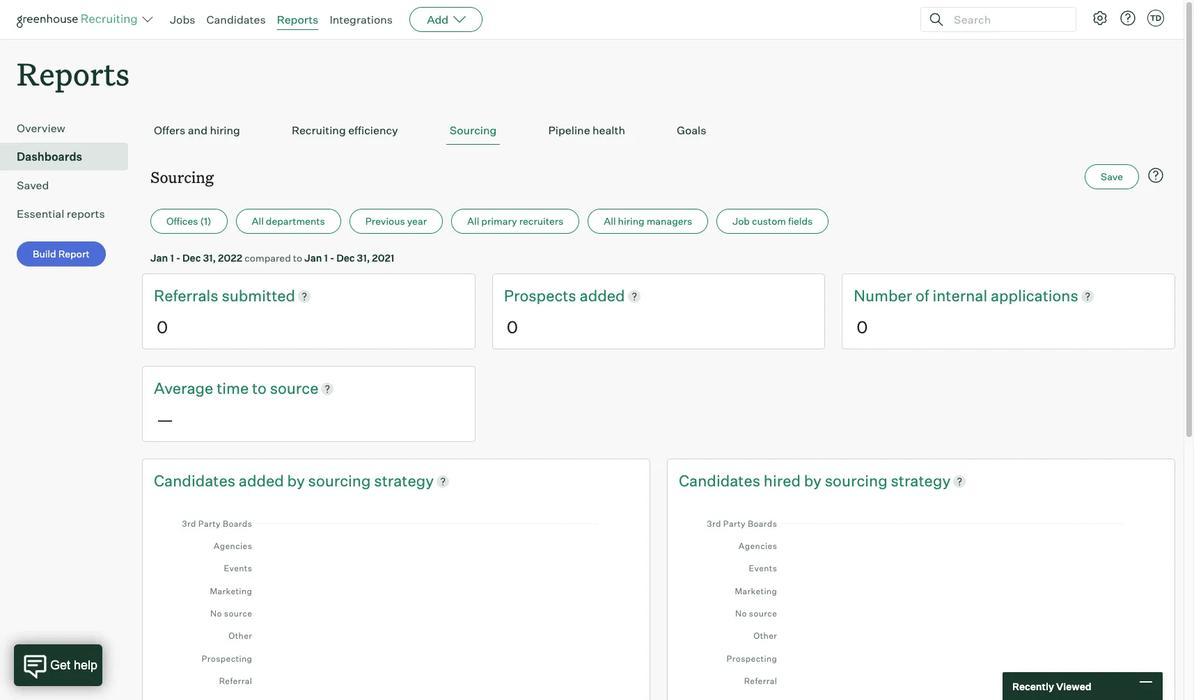 Task type: vqa. For each thing, say whether or not it's contained in the screenshot.
to
yes



Task type: describe. For each thing, give the bounding box(es) containing it.
1 horizontal spatial added link
[[580, 286, 625, 307]]

strategy link for candidates added by sourcing
[[374, 471, 434, 492]]

all for all departments
[[252, 215, 264, 227]]

overview
[[17, 121, 65, 135]]

candidates for candidates
[[206, 13, 266, 26]]

submitted
[[222, 286, 295, 305]]

add button
[[409, 7, 483, 32]]

integrations link
[[330, 13, 393, 26]]

jobs
[[170, 13, 195, 26]]

saved
[[17, 178, 49, 192]]

essential reports
[[17, 207, 105, 221]]

all primary recruiters button
[[451, 209, 579, 234]]

offers and hiring button
[[150, 116, 244, 145]]

number link
[[854, 286, 916, 307]]

to link
[[252, 378, 270, 399]]

managers
[[647, 215, 692, 227]]

pipeline
[[548, 123, 590, 137]]

1 31, from the left
[[203, 252, 216, 264]]

save
[[1101, 171, 1123, 183]]

hired link
[[764, 471, 804, 492]]

sourcing link for candidates added by sourcing
[[308, 471, 374, 492]]

compared
[[245, 252, 291, 264]]

custom
[[752, 215, 786, 227]]

recruiting efficiency button
[[288, 116, 402, 145]]

2021
[[372, 252, 394, 264]]

build
[[33, 248, 56, 260]]

offices (1)
[[166, 215, 211, 227]]

2 1 from the left
[[324, 252, 328, 264]]

0 for prospects
[[507, 317, 518, 338]]

previous
[[365, 215, 405, 227]]

1 horizontal spatial to
[[293, 252, 302, 264]]

candidates for candidates added by sourcing
[[154, 471, 235, 490]]

average time to
[[154, 379, 270, 398]]

year
[[407, 215, 427, 227]]

essential reports link
[[17, 206, 123, 222]]

pipeline health
[[548, 123, 625, 137]]

(1)
[[200, 215, 211, 227]]

hiring inside button
[[618, 215, 644, 227]]

build report button
[[17, 242, 106, 267]]

pipeline health button
[[545, 116, 629, 145]]

reports link
[[277, 13, 318, 26]]

viewed
[[1056, 681, 1091, 692]]

source
[[270, 379, 318, 398]]

essential
[[17, 207, 64, 221]]

0 for referrals
[[157, 317, 168, 338]]

all hiring managers
[[604, 215, 692, 227]]

xychart image for candidates added by sourcing
[[173, 505, 619, 700]]

departments
[[266, 215, 325, 227]]

dashboards
[[17, 150, 82, 164]]

job custom fields button
[[717, 209, 829, 234]]

dashboards link
[[17, 148, 123, 165]]

1 dec from the left
[[182, 252, 201, 264]]

offices
[[166, 215, 198, 227]]

sourcing button
[[446, 116, 500, 145]]

Search text field
[[950, 9, 1063, 30]]

applications link
[[991, 286, 1078, 307]]

source link
[[270, 378, 318, 399]]

average link
[[154, 378, 217, 399]]

all departments
[[252, 215, 325, 227]]

and
[[188, 123, 207, 137]]

reports
[[67, 207, 105, 221]]

offices (1) button
[[150, 209, 227, 234]]

time link
[[217, 378, 252, 399]]

referrals
[[154, 286, 222, 305]]

1 1 from the left
[[170, 252, 174, 264]]

2 - from the left
[[330, 252, 334, 264]]

3 0 from the left
[[857, 317, 868, 338]]

time
[[217, 379, 249, 398]]

of link
[[916, 286, 933, 307]]

efficiency
[[348, 123, 398, 137]]

integrations
[[330, 13, 393, 26]]

candidates hired by sourcing
[[679, 471, 891, 490]]

recruiters
[[519, 215, 563, 227]]



Task type: locate. For each thing, give the bounding box(es) containing it.
sourcing
[[450, 123, 497, 137], [150, 167, 214, 187]]

configure image
[[1092, 10, 1108, 26]]

saved link
[[17, 177, 123, 194]]

add
[[427, 13, 449, 26]]

number of internal
[[854, 286, 991, 305]]

tab list
[[150, 116, 1167, 145]]

all for all hiring managers
[[604, 215, 616, 227]]

number
[[854, 286, 912, 305]]

candidates right jobs link
[[206, 13, 266, 26]]

2022
[[218, 252, 242, 264]]

- left 2021
[[330, 252, 334, 264]]

0 horizontal spatial sourcing
[[308, 471, 371, 490]]

1 horizontal spatial xychart image
[[698, 505, 1144, 700]]

average
[[154, 379, 213, 398]]

submitted link
[[222, 286, 295, 307]]

all for all primary recruiters
[[467, 215, 479, 227]]

jan down departments
[[304, 252, 322, 264]]

all left the "managers"
[[604, 215, 616, 227]]

hiring left the "managers"
[[618, 215, 644, 227]]

sourcing for candidates added by sourcing
[[308, 471, 371, 490]]

1 horizontal spatial by link
[[804, 471, 825, 492]]

candidates
[[206, 13, 266, 26], [154, 471, 235, 490], [679, 471, 760, 490]]

1 vertical spatial added link
[[239, 471, 287, 492]]

strategy link for candidates hired by sourcing
[[891, 471, 951, 492]]

0 horizontal spatial dec
[[182, 252, 201, 264]]

0 vertical spatial hiring
[[210, 123, 240, 137]]

1 sourcing from the left
[[308, 471, 371, 490]]

1 - from the left
[[176, 252, 180, 264]]

1 horizontal spatial 0
[[507, 317, 518, 338]]

by for hired
[[804, 471, 822, 490]]

goals
[[677, 123, 706, 137]]

-
[[176, 252, 180, 264], [330, 252, 334, 264]]

0 horizontal spatial strategy
[[374, 471, 434, 490]]

1 horizontal spatial dec
[[336, 252, 355, 264]]

2 sourcing from the left
[[825, 471, 887, 490]]

build report
[[33, 248, 90, 260]]

sourcing
[[308, 471, 371, 490], [825, 471, 887, 490]]

2 dec from the left
[[336, 252, 355, 264]]

health
[[593, 123, 625, 137]]

2 by link from the left
[[804, 471, 825, 492]]

report
[[58, 248, 90, 260]]

sourcing inside button
[[450, 123, 497, 137]]

recently
[[1012, 681, 1054, 692]]

strategy
[[374, 471, 434, 490], [891, 471, 951, 490]]

31,
[[203, 252, 216, 264], [357, 252, 370, 264]]

all left departments
[[252, 215, 264, 227]]

sourcing link for candidates hired by sourcing
[[825, 471, 891, 492]]

1 vertical spatial to
[[252, 379, 267, 398]]

to right compared
[[293, 252, 302, 264]]

0 vertical spatial to
[[293, 252, 302, 264]]

0 horizontal spatial sourcing link
[[308, 471, 374, 492]]

all hiring managers button
[[588, 209, 708, 234]]

1 strategy link from the left
[[374, 471, 434, 492]]

greenhouse recruiting image
[[17, 11, 142, 28]]

0 horizontal spatial 0
[[157, 317, 168, 338]]

0 horizontal spatial by
[[287, 471, 305, 490]]

1 sourcing link from the left
[[308, 471, 374, 492]]

0 horizontal spatial xychart image
[[173, 505, 619, 700]]

0 down number
[[857, 317, 868, 338]]

save button
[[1085, 164, 1139, 190]]

candidates link for candidates hired by sourcing
[[679, 471, 764, 492]]

recruiting
[[292, 123, 346, 137]]

1 horizontal spatial all
[[467, 215, 479, 227]]

prospects link
[[504, 286, 580, 307]]

dec down offices (1) button
[[182, 252, 201, 264]]

jobs link
[[170, 13, 195, 26]]

2 strategy from the left
[[891, 471, 951, 490]]

1 vertical spatial sourcing
[[150, 167, 214, 187]]

faq image
[[1147, 167, 1164, 184]]

offers and hiring
[[154, 123, 240, 137]]

all departments button
[[236, 209, 341, 234]]

1 horizontal spatial reports
[[277, 13, 318, 26]]

previous year button
[[349, 209, 443, 234]]

1 horizontal spatial sourcing
[[825, 471, 887, 490]]

to right time
[[252, 379, 267, 398]]

1 horizontal spatial 1
[[324, 252, 328, 264]]

0 horizontal spatial 1
[[170, 252, 174, 264]]

- down offices
[[176, 252, 180, 264]]

recently viewed
[[1012, 681, 1091, 692]]

1 horizontal spatial sourcing
[[450, 123, 497, 137]]

strategy link
[[374, 471, 434, 492], [891, 471, 951, 492]]

1 jan from the left
[[150, 252, 168, 264]]

of
[[916, 286, 929, 305]]

sourcing link
[[308, 471, 374, 492], [825, 471, 891, 492]]

sourcing for candidates hired by sourcing
[[825, 471, 887, 490]]

2 horizontal spatial all
[[604, 215, 616, 227]]

1 horizontal spatial by
[[804, 471, 822, 490]]

candidates down —
[[154, 471, 235, 490]]

1 by link from the left
[[287, 471, 308, 492]]

applications
[[991, 286, 1078, 305]]

reports down the greenhouse recruiting image
[[17, 53, 130, 94]]

0 horizontal spatial to
[[252, 379, 267, 398]]

1 horizontal spatial added
[[580, 286, 625, 305]]

recruiting efficiency
[[292, 123, 398, 137]]

0 vertical spatial sourcing
[[450, 123, 497, 137]]

2 horizontal spatial 0
[[857, 317, 868, 338]]

0 vertical spatial added link
[[580, 286, 625, 307]]

xychart image for candidates hired by sourcing
[[698, 505, 1144, 700]]

internal link
[[933, 286, 991, 307]]

31, left 2021
[[357, 252, 370, 264]]

1 horizontal spatial jan
[[304, 252, 322, 264]]

1 xychart image from the left
[[173, 505, 619, 700]]

added
[[580, 286, 625, 305], [239, 471, 284, 490]]

2 strategy link from the left
[[891, 471, 951, 492]]

internal
[[933, 286, 987, 305]]

0 down prospects 'link'
[[507, 317, 518, 338]]

2 31, from the left
[[357, 252, 370, 264]]

overview link
[[17, 120, 123, 137]]

1 horizontal spatial strategy
[[891, 471, 951, 490]]

2 0 from the left
[[507, 317, 518, 338]]

0 horizontal spatial by link
[[287, 471, 308, 492]]

1 down offices
[[170, 252, 174, 264]]

primary
[[481, 215, 517, 227]]

prospects
[[504, 286, 580, 305]]

31, left 2022
[[203, 252, 216, 264]]

1 horizontal spatial strategy link
[[891, 471, 951, 492]]

xychart image
[[173, 505, 619, 700], [698, 505, 1144, 700]]

td button
[[1147, 10, 1164, 26]]

1 down departments
[[324, 252, 328, 264]]

1 vertical spatial reports
[[17, 53, 130, 94]]

2 xychart image from the left
[[698, 505, 1144, 700]]

0 horizontal spatial -
[[176, 252, 180, 264]]

job custom fields
[[733, 215, 813, 227]]

1 horizontal spatial 31,
[[357, 252, 370, 264]]

jan 1 - dec 31, 2022 compared to jan 1 - dec 31, 2021
[[150, 252, 394, 264]]

0 horizontal spatial sourcing
[[150, 167, 214, 187]]

0 horizontal spatial hiring
[[210, 123, 240, 137]]

dec left 2021
[[336, 252, 355, 264]]

candidates added by sourcing
[[154, 471, 374, 490]]

td
[[1150, 13, 1161, 23]]

tab list containing offers and hiring
[[150, 116, 1167, 145]]

0 horizontal spatial strategy link
[[374, 471, 434, 492]]

0 horizontal spatial jan
[[150, 252, 168, 264]]

—
[[157, 409, 173, 430]]

2 sourcing link from the left
[[825, 471, 891, 492]]

3 all from the left
[[604, 215, 616, 227]]

1 0 from the left
[[157, 317, 168, 338]]

0 horizontal spatial added
[[239, 471, 284, 490]]

1 vertical spatial added
[[239, 471, 284, 490]]

added link
[[580, 286, 625, 307], [239, 471, 287, 492]]

candidates link
[[206, 13, 266, 26], [154, 471, 239, 492], [679, 471, 764, 492]]

1 vertical spatial hiring
[[618, 215, 644, 227]]

referrals link
[[154, 286, 222, 307]]

jan
[[150, 252, 168, 264], [304, 252, 322, 264]]

2 jan from the left
[[304, 252, 322, 264]]

2 all from the left
[[467, 215, 479, 227]]

all left primary
[[467, 215, 479, 227]]

dec
[[182, 252, 201, 264], [336, 252, 355, 264]]

by link
[[287, 471, 308, 492], [804, 471, 825, 492]]

1 strategy from the left
[[374, 471, 434, 490]]

jan down offices
[[150, 252, 168, 264]]

offers
[[154, 123, 185, 137]]

0 vertical spatial reports
[[277, 13, 318, 26]]

goals button
[[673, 116, 710, 145]]

2 by from the left
[[804, 471, 822, 490]]

hired
[[764, 471, 801, 490]]

td button
[[1145, 7, 1167, 29]]

1
[[170, 252, 174, 264], [324, 252, 328, 264]]

by
[[287, 471, 305, 490], [804, 471, 822, 490]]

candidates link for candidates added by sourcing
[[154, 471, 239, 492]]

0 horizontal spatial reports
[[17, 53, 130, 94]]

candidates left the hired at the bottom of the page
[[679, 471, 760, 490]]

previous year
[[365, 215, 427, 227]]

0 horizontal spatial all
[[252, 215, 264, 227]]

reports left integrations link
[[277, 13, 318, 26]]

hiring inside button
[[210, 123, 240, 137]]

strategy for candidates added by sourcing
[[374, 471, 434, 490]]

reports
[[277, 13, 318, 26], [17, 53, 130, 94]]

0 horizontal spatial 31,
[[203, 252, 216, 264]]

0
[[157, 317, 168, 338], [507, 317, 518, 338], [857, 317, 868, 338]]

0 down 'referrals' link
[[157, 317, 168, 338]]

strategy for candidates hired by sourcing
[[891, 471, 951, 490]]

1 all from the left
[[252, 215, 264, 227]]

1 by from the left
[[287, 471, 305, 490]]

0 horizontal spatial added link
[[239, 471, 287, 492]]

job
[[733, 215, 750, 227]]

hiring right and
[[210, 123, 240, 137]]

candidates for candidates hired by sourcing
[[679, 471, 760, 490]]

by for added
[[287, 471, 305, 490]]

fields
[[788, 215, 813, 227]]

by link for hired
[[804, 471, 825, 492]]

1 horizontal spatial sourcing link
[[825, 471, 891, 492]]

1 horizontal spatial hiring
[[618, 215, 644, 227]]

by link for added
[[287, 471, 308, 492]]

0 vertical spatial added
[[580, 286, 625, 305]]

all primary recruiters
[[467, 215, 563, 227]]

1 horizontal spatial -
[[330, 252, 334, 264]]



